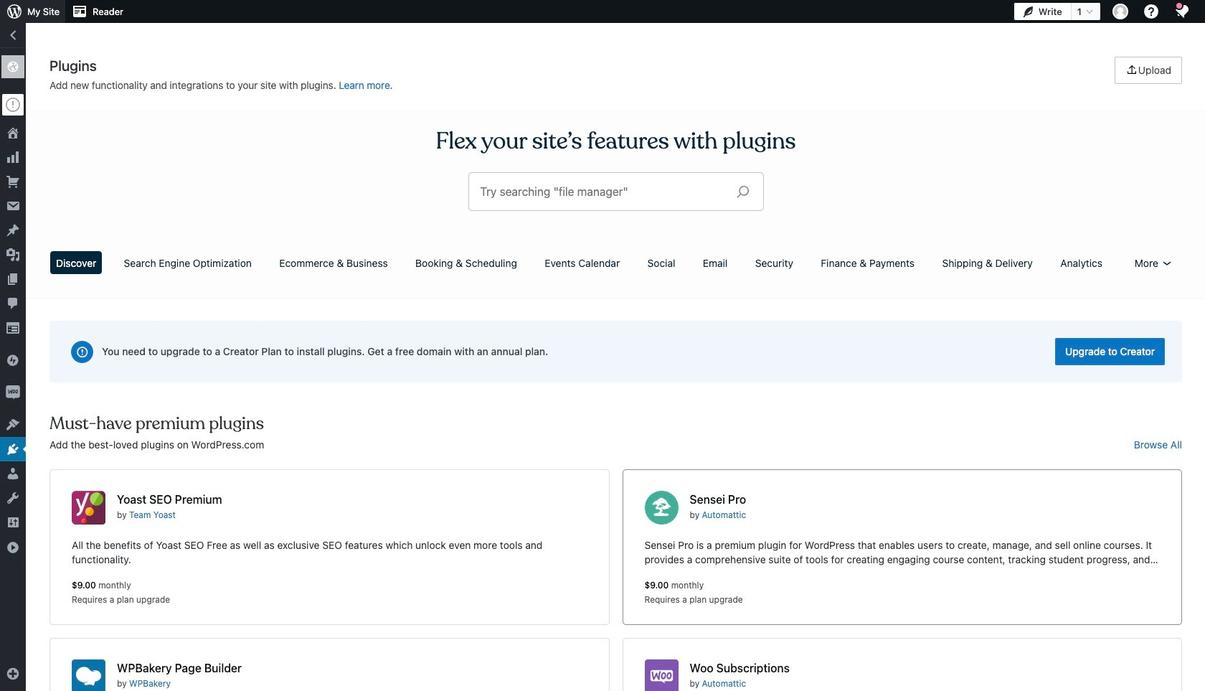 Task type: locate. For each thing, give the bounding box(es) containing it.
plugin icon image
[[72, 491, 106, 525], [645, 491, 679, 525], [72, 660, 106, 691], [645, 660, 679, 691]]

manage your notifications image
[[1174, 3, 1191, 20]]

my profile image
[[1113, 4, 1129, 19]]

img image
[[6, 353, 20, 367], [6, 385, 20, 400]]

0 vertical spatial list item
[[1199, 148, 1206, 241]]

0 vertical spatial img image
[[6, 353, 20, 367]]

2 img image from the top
[[6, 385, 20, 400]]

None search field
[[469, 173, 763, 210]]

open search image
[[725, 182, 761, 202]]

list item
[[1199, 148, 1206, 241], [1199, 309, 1206, 362]]

main content
[[44, 57, 1188, 691]]

1 vertical spatial list item
[[1199, 309, 1206, 362]]

2 list item from the top
[[1199, 309, 1206, 362]]

1 vertical spatial img image
[[6, 385, 20, 400]]



Task type: describe. For each thing, give the bounding box(es) containing it.
help image
[[1143, 3, 1161, 20]]

Search search field
[[481, 173, 725, 210]]

1 img image from the top
[[6, 353, 20, 367]]

1 list item from the top
[[1199, 148, 1206, 241]]



Task type: vqa. For each thing, say whether or not it's contained in the screenshot.
'Open Search' image
yes



